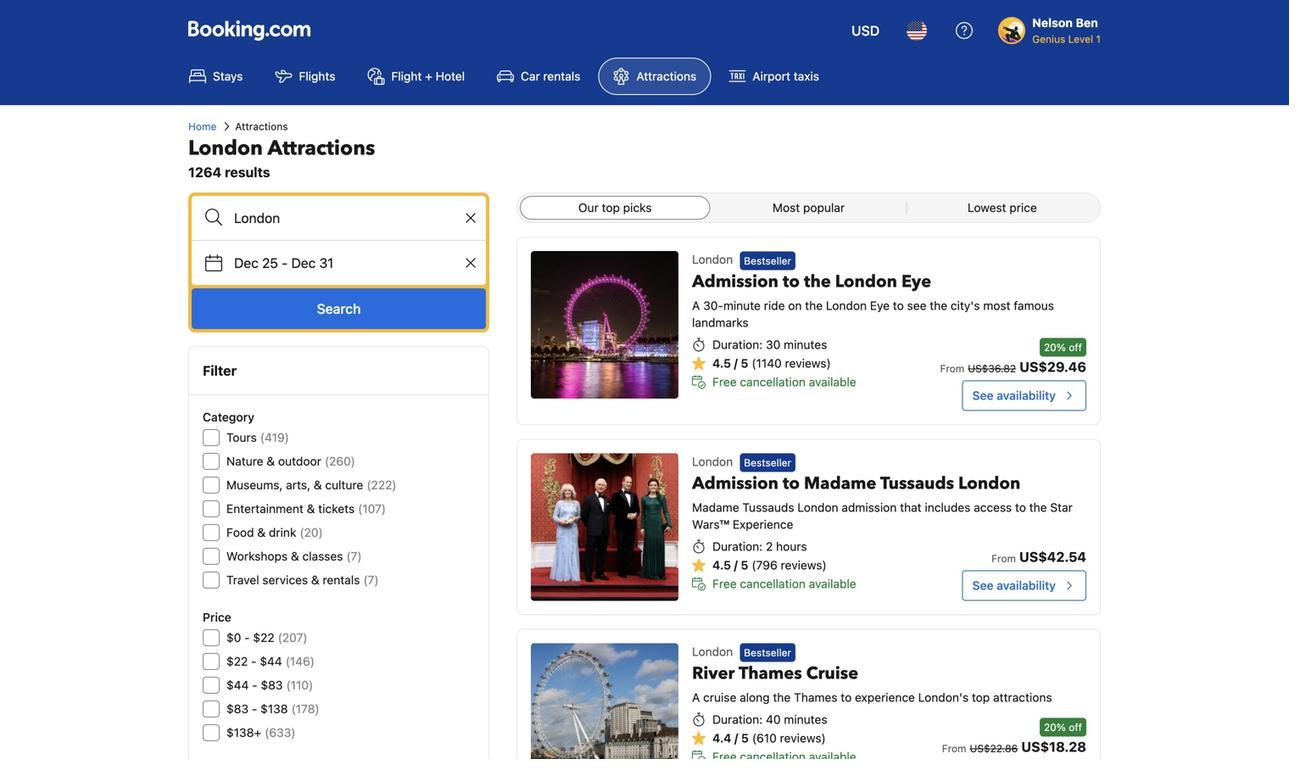Task type: locate. For each thing, give the bounding box(es) containing it.
1 horizontal spatial (7)
[[364, 573, 379, 587]]

hotel
[[436, 69, 465, 83]]

0 horizontal spatial eye
[[871, 299, 890, 313]]

1 vertical spatial off
[[1069, 722, 1083, 733]]

1264
[[188, 164, 222, 180]]

1 vertical spatial reviews)
[[781, 558, 827, 572]]

2 vertical spatial attractions
[[268, 134, 375, 163]]

1 vertical spatial 20% off
[[1045, 722, 1083, 733]]

3 bestseller from the top
[[744, 647, 792, 659]]

1 cancellation from the top
[[740, 375, 806, 389]]

see down us$36.82
[[973, 388, 994, 402]]

0 vertical spatial tussauds
[[881, 472, 955, 496]]

(7) right classes
[[347, 549, 362, 563]]

arts,
[[286, 478, 311, 492]]

available for madame
[[809, 577, 857, 591]]

1 dec from the left
[[234, 255, 259, 271]]

duration: for river thames cruise
[[713, 713, 763, 727]]

4.5 down wars™
[[713, 558, 731, 572]]

a left '30-'
[[692, 299, 700, 313]]

cruise
[[704, 691, 737, 705]]

workshops
[[227, 549, 288, 563]]

1 vertical spatial madame
[[692, 501, 740, 515]]

&
[[267, 454, 275, 468], [314, 478, 322, 492], [307, 502, 315, 516], [257, 526, 266, 540], [291, 549, 299, 563], [311, 573, 320, 587]]

popular
[[804, 201, 845, 215]]

the left 'star'
[[1030, 501, 1048, 515]]

most
[[773, 201, 800, 215]]

tours (419)
[[227, 431, 289, 445]]

car
[[521, 69, 540, 83]]

/ left (1140
[[734, 356, 738, 370]]

availability for admission to the london eye
[[997, 388, 1056, 402]]

1 vertical spatial $44
[[227, 678, 249, 692]]

2 vertical spatial 5
[[742, 732, 749, 746]]

/ for admission to madame tussauds london
[[734, 558, 738, 572]]

20% off up us$29.46
[[1045, 341, 1083, 353]]

cruise
[[807, 662, 859, 686]]

experience
[[733, 518, 794, 532]]

the
[[804, 270, 831, 293], [805, 299, 823, 313], [930, 299, 948, 313], [1030, 501, 1048, 515], [773, 691, 791, 705]]

entertainment
[[227, 502, 304, 516]]

star
[[1051, 501, 1073, 515]]

2 bestseller from the top
[[744, 457, 792, 469]]

2 vertical spatial /
[[735, 732, 739, 746]]

0 vertical spatial attractions
[[637, 69, 697, 83]]

4.5 for admission to madame tussauds london
[[713, 558, 731, 572]]

1 horizontal spatial top
[[972, 691, 990, 705]]

the inside admission to madame tussauds london madame tussauds london admission that includes access to the star wars™ experience
[[1030, 501, 1048, 515]]

1 horizontal spatial $83
[[261, 678, 283, 692]]

20% off for us$18.28
[[1045, 722, 1083, 733]]

0 horizontal spatial $44
[[227, 678, 249, 692]]

2 a from the top
[[692, 691, 700, 705]]

2 off from the top
[[1069, 722, 1083, 733]]

2 vertical spatial reviews)
[[780, 732, 826, 746]]

1 vertical spatial cancellation
[[740, 577, 806, 591]]

1 20% from the top
[[1045, 341, 1067, 353]]

2 available from the top
[[809, 577, 857, 591]]

bestseller for the
[[744, 255, 792, 267]]

0 vertical spatial free cancellation available
[[713, 375, 857, 389]]

1 see from the top
[[973, 388, 994, 402]]

1 5 from the top
[[741, 356, 749, 370]]

famous
[[1014, 299, 1055, 313]]

thames down the cruise on the right
[[794, 691, 838, 705]]

0 vertical spatial 4.5
[[713, 356, 731, 370]]

admission up minute
[[692, 270, 779, 293]]

cancellation down 4.5 / 5 (1140 reviews)
[[740, 375, 806, 389]]

5 for admission to the london eye
[[741, 356, 749, 370]]

0 vertical spatial off
[[1069, 341, 1083, 353]]

minutes
[[784, 338, 828, 352], [784, 713, 828, 727]]

reviews) down hours
[[781, 558, 827, 572]]

/ for river thames cruise
[[735, 732, 739, 746]]

duration: up 4.4
[[713, 713, 763, 727]]

services
[[263, 573, 308, 587]]

& down (419)
[[267, 454, 275, 468]]

ben
[[1076, 16, 1099, 30]]

ride
[[764, 299, 785, 313]]

(7) down '(107)'
[[364, 573, 379, 587]]

1 available from the top
[[809, 375, 857, 389]]

2 minutes from the top
[[784, 713, 828, 727]]

tussauds
[[881, 472, 955, 496], [743, 501, 795, 515]]

tours
[[227, 431, 257, 445]]

the up 40
[[773, 691, 791, 705]]

1 vertical spatial a
[[692, 691, 700, 705]]

(146)
[[286, 655, 315, 669]]

dec 25 - dec 31
[[234, 255, 334, 271]]

0 vertical spatial duration:
[[713, 338, 763, 352]]

admission to madame tussauds london madame tussauds london admission that includes access to the star wars™ experience
[[692, 472, 1073, 532]]

your account menu nelson ben genius level 1 element
[[999, 8, 1108, 47]]

& for tickets
[[307, 502, 315, 516]]

admission for admission to the london eye
[[692, 270, 779, 293]]

1 see availability from the top
[[973, 388, 1056, 402]]

from left the us$42.54
[[992, 553, 1017, 565]]

0 vertical spatial reviews)
[[785, 356, 831, 370]]

madame up admission at the bottom of page
[[804, 472, 877, 496]]

2 free from the top
[[713, 577, 737, 591]]

airport
[[753, 69, 791, 83]]

/ left (796
[[734, 558, 738, 572]]

1 vertical spatial duration:
[[713, 540, 763, 554]]

0 vertical spatial bestseller
[[744, 255, 792, 267]]

0 horizontal spatial (7)
[[347, 549, 362, 563]]

2 vertical spatial from
[[943, 743, 967, 755]]

1 off from the top
[[1069, 341, 1083, 353]]

1 horizontal spatial madame
[[804, 472, 877, 496]]

to down the cruise on the right
[[841, 691, 852, 705]]

to
[[783, 270, 800, 293], [893, 299, 904, 313], [783, 472, 800, 496], [1016, 501, 1027, 515], [841, 691, 852, 705]]

eye left see
[[871, 299, 890, 313]]

1 vertical spatial bestseller
[[744, 457, 792, 469]]

1 20% off from the top
[[1045, 341, 1083, 353]]

1 availability from the top
[[997, 388, 1056, 402]]

1 bestseller from the top
[[744, 255, 792, 267]]

1 horizontal spatial $22
[[253, 631, 275, 645]]

0 vertical spatial $22
[[253, 631, 275, 645]]

$83 up $83 - $138 (178) on the bottom left
[[261, 678, 283, 692]]

0 horizontal spatial $83
[[227, 702, 249, 716]]

available down 4.5 / 5 (1140 reviews)
[[809, 375, 857, 389]]

2 dec from the left
[[291, 255, 316, 271]]

free cancellation available
[[713, 375, 857, 389], [713, 577, 857, 591]]

rentals
[[544, 69, 581, 83], [323, 573, 360, 587]]

31
[[319, 255, 334, 271]]

- down $22 - $44 (146)
[[252, 678, 258, 692]]

free for admission to madame tussauds london
[[713, 577, 737, 591]]

1 vertical spatial thames
[[794, 691, 838, 705]]

0 vertical spatial available
[[809, 375, 857, 389]]

dec left "31"
[[291, 255, 316, 271]]

river
[[692, 662, 735, 686]]

tickets
[[318, 502, 355, 516]]

0 vertical spatial /
[[734, 356, 738, 370]]

(222)
[[367, 478, 397, 492]]

available down the 4.5 / 5 (796 reviews)
[[809, 577, 857, 591]]

london attractions 1264 results
[[188, 134, 375, 180]]

(796
[[752, 558, 778, 572]]

3 / from the top
[[735, 732, 739, 746]]

tussauds up experience at the right bottom
[[743, 501, 795, 515]]

0 vertical spatial availability
[[997, 388, 1056, 402]]

1 free cancellation available from the top
[[713, 375, 857, 389]]

classes
[[303, 549, 343, 563]]

see down "from us$42.54"
[[973, 579, 994, 593]]

0 horizontal spatial rentals
[[323, 573, 360, 587]]

2 20% from the top
[[1045, 722, 1067, 733]]

1 vertical spatial from
[[992, 553, 1017, 565]]

1 vertical spatial 20%
[[1045, 722, 1067, 733]]

1 vertical spatial rentals
[[323, 573, 360, 587]]

2 vertical spatial bestseller
[[744, 647, 792, 659]]

genius
[[1033, 33, 1066, 45]]

0 vertical spatial minutes
[[784, 338, 828, 352]]

3 duration: from the top
[[713, 713, 763, 727]]

lowest price
[[968, 201, 1038, 215]]

2 20% off from the top
[[1045, 722, 1083, 733]]

2 5 from the top
[[741, 558, 749, 572]]

0 vertical spatial 5
[[741, 356, 749, 370]]

a left cruise
[[692, 691, 700, 705]]

from inside "from us$42.54"
[[992, 553, 1017, 565]]

2 availability from the top
[[997, 579, 1056, 593]]

1 a from the top
[[692, 299, 700, 313]]

bestseller up experience at the right bottom
[[744, 457, 792, 469]]

1 admission from the top
[[692, 270, 779, 293]]

duration: down landmarks at the right of page
[[713, 338, 763, 352]]

0 horizontal spatial tussauds
[[743, 501, 795, 515]]

availability down from us$36.82 us$29.46
[[997, 388, 1056, 402]]

bestseller up ride
[[744, 255, 792, 267]]

1 vertical spatial available
[[809, 577, 857, 591]]

from inside from us$22.86 us$18.28
[[943, 743, 967, 755]]

tussauds up that
[[881, 472, 955, 496]]

2 vertical spatial duration:
[[713, 713, 763, 727]]

0 vertical spatial top
[[602, 201, 620, 215]]

1 minutes from the top
[[784, 338, 828, 352]]

filter
[[203, 363, 237, 379]]

0 vertical spatial $44
[[260, 655, 282, 669]]

(207)
[[278, 631, 308, 645]]

1 vertical spatial top
[[972, 691, 990, 705]]

1 vertical spatial free
[[713, 577, 737, 591]]

0 vertical spatial $83
[[261, 678, 283, 692]]

0 vertical spatial a
[[692, 299, 700, 313]]

0 vertical spatial madame
[[804, 472, 877, 496]]

$22 up $22 - $44 (146)
[[253, 631, 275, 645]]

- right $0
[[244, 631, 250, 645]]

20% up us$29.46
[[1045, 341, 1067, 353]]

2 see availability from the top
[[973, 579, 1056, 593]]

car rentals link
[[483, 58, 595, 95]]

top right london's
[[972, 691, 990, 705]]

1 vertical spatial availability
[[997, 579, 1056, 593]]

/ right 4.4
[[735, 732, 739, 746]]

0 horizontal spatial $22
[[227, 655, 248, 669]]

$138+
[[227, 726, 261, 740]]

& left the drink
[[257, 526, 266, 540]]

bestseller for madame
[[744, 457, 792, 469]]

$22 down $0
[[227, 655, 248, 669]]

drink
[[269, 526, 296, 540]]

1 4.5 from the top
[[713, 356, 731, 370]]

0 vertical spatial see availability
[[973, 388, 1056, 402]]

$0 - $22 (207)
[[227, 631, 308, 645]]

& up (20) at the left of page
[[307, 502, 315, 516]]

- for $44
[[251, 655, 257, 669]]

london
[[188, 134, 263, 163], [692, 252, 733, 266], [836, 270, 898, 293], [826, 299, 867, 313], [692, 455, 733, 469], [959, 472, 1021, 496], [798, 501, 839, 515], [692, 645, 733, 659]]

0 vertical spatial rentals
[[544, 69, 581, 83]]

(260)
[[325, 454, 356, 468]]

bestseller for cruise
[[744, 647, 792, 659]]

20% off up us$18.28 in the right bottom of the page
[[1045, 722, 1083, 733]]

off for us$18.28
[[1069, 722, 1083, 733]]

5 for admission to madame tussauds london
[[741, 558, 749, 572]]

1 vertical spatial free cancellation available
[[713, 577, 857, 591]]

1 vertical spatial 4.5
[[713, 558, 731, 572]]

1 duration: from the top
[[713, 338, 763, 352]]

- left $138 on the bottom
[[252, 702, 257, 716]]

reviews) down 40
[[780, 732, 826, 746]]

free cancellation available down 4.5 / 5 (1140 reviews)
[[713, 375, 857, 389]]

minutes right 30
[[784, 338, 828, 352]]

1 vertical spatial eye
[[871, 299, 890, 313]]

1 / from the top
[[734, 356, 738, 370]]

free
[[713, 375, 737, 389], [713, 577, 737, 591]]

thames up along
[[739, 662, 803, 686]]

$44
[[260, 655, 282, 669], [227, 678, 249, 692]]

see availability down from us$36.82 us$29.46
[[973, 388, 1056, 402]]

free down 4.5 / 5 (1140 reviews)
[[713, 375, 737, 389]]

2 free cancellation available from the top
[[713, 577, 857, 591]]

$83 up $138+ at the left of the page
[[227, 702, 249, 716]]

0 horizontal spatial dec
[[234, 255, 259, 271]]

dec left 25
[[234, 255, 259, 271]]

madame up wars™
[[692, 501, 740, 515]]

1 horizontal spatial tussauds
[[881, 472, 955, 496]]

2 4.5 from the top
[[713, 558, 731, 572]]

5 left (610
[[742, 732, 749, 746]]

$83
[[261, 678, 283, 692], [227, 702, 249, 716]]

1 vertical spatial minutes
[[784, 713, 828, 727]]

a inside admission to the london eye a 30-minute ride on the london eye to see the city's most famous landmarks
[[692, 299, 700, 313]]

3 5 from the top
[[742, 732, 749, 746]]

a inside river thames cruise a cruise along the thames to experience london's top attractions
[[692, 691, 700, 705]]

1 vertical spatial tussauds
[[743, 501, 795, 515]]

(107)
[[358, 502, 386, 516]]

reviews)
[[785, 356, 831, 370], [781, 558, 827, 572], [780, 732, 826, 746]]

to left see
[[893, 299, 904, 313]]

food
[[227, 526, 254, 540]]

2 cancellation from the top
[[740, 577, 806, 591]]

/
[[734, 356, 738, 370], [734, 558, 738, 572], [735, 732, 739, 746]]

from inside from us$36.82 us$29.46
[[941, 363, 965, 374]]

1 horizontal spatial eye
[[902, 270, 932, 293]]

off
[[1069, 341, 1083, 353], [1069, 722, 1083, 733]]

4.5 down landmarks at the right of page
[[713, 356, 731, 370]]

- for $138
[[252, 702, 257, 716]]

& for classes
[[291, 549, 299, 563]]

2 / from the top
[[734, 558, 738, 572]]

4.4 / 5 (610 reviews)
[[713, 732, 826, 746]]

admission for admission to madame tussauds london
[[692, 472, 779, 496]]

1 vertical spatial $83
[[227, 702, 249, 716]]

rentals right car
[[544, 69, 581, 83]]

free cancellation available down the 4.5 / 5 (796 reviews)
[[713, 577, 857, 591]]

search
[[317, 301, 361, 317]]

admission to madame tussauds london image
[[531, 453, 679, 601]]

20% off
[[1045, 341, 1083, 353], [1045, 722, 1083, 733]]

attractions
[[637, 69, 697, 83], [235, 120, 288, 132], [268, 134, 375, 163]]

4.5
[[713, 356, 731, 370], [713, 558, 731, 572]]

1 horizontal spatial dec
[[291, 255, 316, 271]]

$44 up $44 - $83 (110)
[[260, 655, 282, 669]]

- right 25
[[282, 255, 288, 271]]

admission up wars™
[[692, 472, 779, 496]]

(178)
[[292, 702, 320, 716]]

reviews) for the
[[785, 356, 831, 370]]

0 vertical spatial from
[[941, 363, 965, 374]]

& up travel services & rentals (7)
[[291, 549, 299, 563]]

1 vertical spatial 5
[[741, 558, 749, 572]]

5 left (1140
[[741, 356, 749, 370]]

from for us$42.54
[[992, 553, 1017, 565]]

rentals down classes
[[323, 573, 360, 587]]

1 vertical spatial see
[[973, 579, 994, 593]]

eye
[[902, 270, 932, 293], [871, 299, 890, 313]]

0 horizontal spatial top
[[602, 201, 620, 215]]

20% up us$18.28 in the right bottom of the page
[[1045, 722, 1067, 733]]

1 vertical spatial /
[[734, 558, 738, 572]]

top
[[602, 201, 620, 215], [972, 691, 990, 705]]

us$42.54
[[1020, 549, 1087, 565]]

0 vertical spatial (7)
[[347, 549, 362, 563]]

culture
[[325, 478, 363, 492]]

admission
[[692, 270, 779, 293], [692, 472, 779, 496]]

admission inside admission to madame tussauds london madame tussauds london admission that includes access to the star wars™ experience
[[692, 472, 779, 496]]

0 vertical spatial eye
[[902, 270, 932, 293]]

(20)
[[300, 526, 323, 540]]

1 vertical spatial see availability
[[973, 579, 1056, 593]]

duration: left 2
[[713, 540, 763, 554]]

off up us$18.28 in the right bottom of the page
[[1069, 722, 1083, 733]]

from left us$36.82
[[941, 363, 965, 374]]

reviews) right (1140
[[785, 356, 831, 370]]

4.4
[[713, 732, 732, 746]]

admission inside admission to the london eye a 30-minute ride on the london eye to see the city's most famous landmarks
[[692, 270, 779, 293]]

5 left (796
[[741, 558, 749, 572]]

off for us$29.46
[[1069, 341, 1083, 353]]

cancellation down the 4.5 / 5 (796 reviews)
[[740, 577, 806, 591]]

free down the 4.5 / 5 (796 reviews)
[[713, 577, 737, 591]]

travel
[[227, 573, 259, 587]]

off up us$29.46
[[1069, 341, 1083, 353]]

2 duration: from the top
[[713, 540, 763, 554]]

0 vertical spatial cancellation
[[740, 375, 806, 389]]

usd
[[852, 22, 880, 39]]

top right our on the left of page
[[602, 201, 620, 215]]

minutes for cruise
[[784, 713, 828, 727]]

$44 down $22 - $44 (146)
[[227, 678, 249, 692]]

see availability down "from us$42.54"
[[973, 579, 1056, 593]]

2 admission from the top
[[692, 472, 779, 496]]

0 vertical spatial see
[[973, 388, 994, 402]]

duration:
[[713, 338, 763, 352], [713, 540, 763, 554], [713, 713, 763, 727]]

eye up see
[[902, 270, 932, 293]]

0 vertical spatial admission
[[692, 270, 779, 293]]

availability down "from us$42.54"
[[997, 579, 1056, 593]]

minutes right 40
[[784, 713, 828, 727]]

cancellation for the
[[740, 375, 806, 389]]

2 see from the top
[[973, 579, 994, 593]]

0 vertical spatial 20%
[[1045, 341, 1067, 353]]

- down $0 - $22 (207)
[[251, 655, 257, 669]]

river thames cruise image
[[531, 643, 679, 759]]

0 vertical spatial free
[[713, 375, 737, 389]]

1 vertical spatial admission
[[692, 472, 779, 496]]

bestseller up along
[[744, 647, 792, 659]]

1 free from the top
[[713, 375, 737, 389]]

0 vertical spatial 20% off
[[1045, 341, 1083, 353]]

from left us$22.86
[[943, 743, 967, 755]]



Task type: describe. For each thing, give the bounding box(es) containing it.
& down classes
[[311, 573, 320, 587]]

the down popular
[[804, 270, 831, 293]]

duration: for admission to madame tussauds london
[[713, 540, 763, 554]]

admission
[[842, 501, 897, 515]]

duration: for admission to the london eye
[[713, 338, 763, 352]]

$138+ (633)
[[227, 726, 296, 740]]

minute
[[724, 299, 761, 313]]

the right on
[[805, 299, 823, 313]]

nature
[[227, 454, 264, 468]]

- for $22
[[244, 631, 250, 645]]

+
[[425, 69, 433, 83]]

flight
[[392, 69, 422, 83]]

us$36.82
[[968, 363, 1017, 374]]

cancellation for madame
[[740, 577, 806, 591]]

see availability for eye
[[973, 388, 1056, 402]]

20% for us$29.46
[[1045, 341, 1067, 353]]

see for london
[[973, 579, 994, 593]]

(419)
[[260, 431, 289, 445]]

(1140
[[752, 356, 782, 370]]

workshops & classes (7)
[[227, 549, 362, 563]]

stays link
[[175, 58, 257, 95]]

admission to the london eye a 30-minute ride on the london eye to see the city's most famous landmarks
[[692, 270, 1055, 330]]

wars™
[[692, 518, 730, 532]]

city's
[[951, 299, 981, 313]]

30-
[[704, 299, 724, 313]]

booking.com image
[[188, 20, 311, 41]]

experience
[[855, 691, 916, 705]]

hours
[[777, 540, 807, 554]]

Where are you going? search field
[[192, 196, 486, 240]]

4.5 / 5 (796 reviews)
[[713, 558, 827, 572]]

duration: 30 minutes
[[713, 338, 828, 352]]

search button
[[192, 289, 486, 329]]

price
[[203, 611, 231, 625]]

to right "access" on the right of page
[[1016, 501, 1027, 515]]

includes
[[925, 501, 971, 515]]

5 for river thames cruise
[[742, 732, 749, 746]]

food & drink (20)
[[227, 526, 323, 540]]

admission to the london eye image
[[531, 251, 679, 399]]

1 vertical spatial (7)
[[364, 573, 379, 587]]

reviews) for cruise
[[780, 732, 826, 746]]

entertainment & tickets (107)
[[227, 502, 386, 516]]

$138
[[261, 702, 288, 716]]

us$22.86
[[970, 743, 1019, 755]]

free for admission to the london eye
[[713, 375, 737, 389]]

the right see
[[930, 299, 948, 313]]

duration: 40 minutes
[[713, 713, 828, 727]]

20% for us$18.28
[[1045, 722, 1067, 733]]

along
[[740, 691, 770, 705]]

category
[[203, 410, 255, 424]]

flights link
[[261, 58, 350, 95]]

to inside river thames cruise a cruise along the thames to experience london's top attractions
[[841, 691, 852, 705]]

nelson ben genius level 1
[[1033, 16, 1101, 45]]

stays
[[213, 69, 243, 83]]

price
[[1010, 201, 1038, 215]]

car rentals
[[521, 69, 581, 83]]

our top picks
[[579, 201, 652, 215]]

see
[[908, 299, 927, 313]]

lowest
[[968, 201, 1007, 215]]

that
[[900, 501, 922, 515]]

our
[[579, 201, 599, 215]]

us$18.28
[[1022, 739, 1087, 755]]

museums,
[[227, 478, 283, 492]]

1
[[1097, 33, 1101, 45]]

attractions inside the london attractions 1264 results
[[268, 134, 375, 163]]

landmarks
[[692, 316, 749, 330]]

$44 - $83 (110)
[[227, 678, 313, 692]]

$0
[[227, 631, 241, 645]]

minutes for the
[[784, 338, 828, 352]]

top inside river thames cruise a cruise along the thames to experience london's top attractions
[[972, 691, 990, 705]]

home link
[[188, 119, 217, 134]]

0 vertical spatial thames
[[739, 662, 803, 686]]

attractions link
[[599, 58, 711, 95]]

attractions
[[994, 691, 1053, 705]]

airport taxis link
[[715, 58, 834, 95]]

from us$36.82 us$29.46
[[941, 359, 1087, 375]]

the inside river thames cruise a cruise along the thames to experience london's top attractions
[[773, 691, 791, 705]]

1 vertical spatial attractions
[[235, 120, 288, 132]]

travel services & rentals (7)
[[227, 573, 379, 587]]

1 vertical spatial $22
[[227, 655, 248, 669]]

from us$22.86 us$18.28
[[943, 739, 1087, 755]]

20% off for us$29.46
[[1045, 341, 1083, 353]]

home
[[188, 120, 217, 132]]

(610
[[753, 732, 777, 746]]

4.5 / 5 (1140 reviews)
[[713, 356, 831, 370]]

& right arts,
[[314, 478, 322, 492]]

- for $83
[[252, 678, 258, 692]]

river thames cruise a cruise along the thames to experience london's top attractions
[[692, 662, 1053, 705]]

/ for admission to the london eye
[[734, 356, 738, 370]]

nelson
[[1033, 16, 1073, 30]]

available for the
[[809, 375, 857, 389]]

from for us$36.82
[[941, 363, 965, 374]]

museums, arts, & culture (222)
[[227, 478, 397, 492]]

flight + hotel link
[[353, 58, 480, 95]]

1 horizontal spatial rentals
[[544, 69, 581, 83]]

4.5 for admission to the london eye
[[713, 356, 731, 370]]

30
[[766, 338, 781, 352]]

free cancellation available for madame
[[713, 577, 857, 591]]

most popular
[[773, 201, 845, 215]]

1 horizontal spatial $44
[[260, 655, 282, 669]]

availability for admission to madame tussauds london
[[997, 579, 1056, 593]]

results
[[225, 164, 270, 180]]

from for us$22.86
[[943, 743, 967, 755]]

airport taxis
[[753, 69, 820, 83]]

london inside the london attractions 1264 results
[[188, 134, 263, 163]]

see availability for london
[[973, 579, 1056, 593]]

on
[[789, 299, 802, 313]]

0 horizontal spatial madame
[[692, 501, 740, 515]]

outdoor
[[278, 454, 321, 468]]

to up on
[[783, 270, 800, 293]]

& for outdoor
[[267, 454, 275, 468]]

most
[[984, 299, 1011, 313]]

free cancellation available for the
[[713, 375, 857, 389]]

& for drink
[[257, 526, 266, 540]]

(110)
[[286, 678, 313, 692]]

(633)
[[265, 726, 296, 740]]

see for eye
[[973, 388, 994, 402]]

taxis
[[794, 69, 820, 83]]

reviews) for madame
[[781, 558, 827, 572]]

$83 - $138 (178)
[[227, 702, 320, 716]]

london's
[[919, 691, 969, 705]]

duration: 2 hours
[[713, 540, 807, 554]]

$22 - $44 (146)
[[227, 655, 315, 669]]

to up experience at the right bottom
[[783, 472, 800, 496]]



Task type: vqa. For each thing, say whether or not it's contained in the screenshot.


